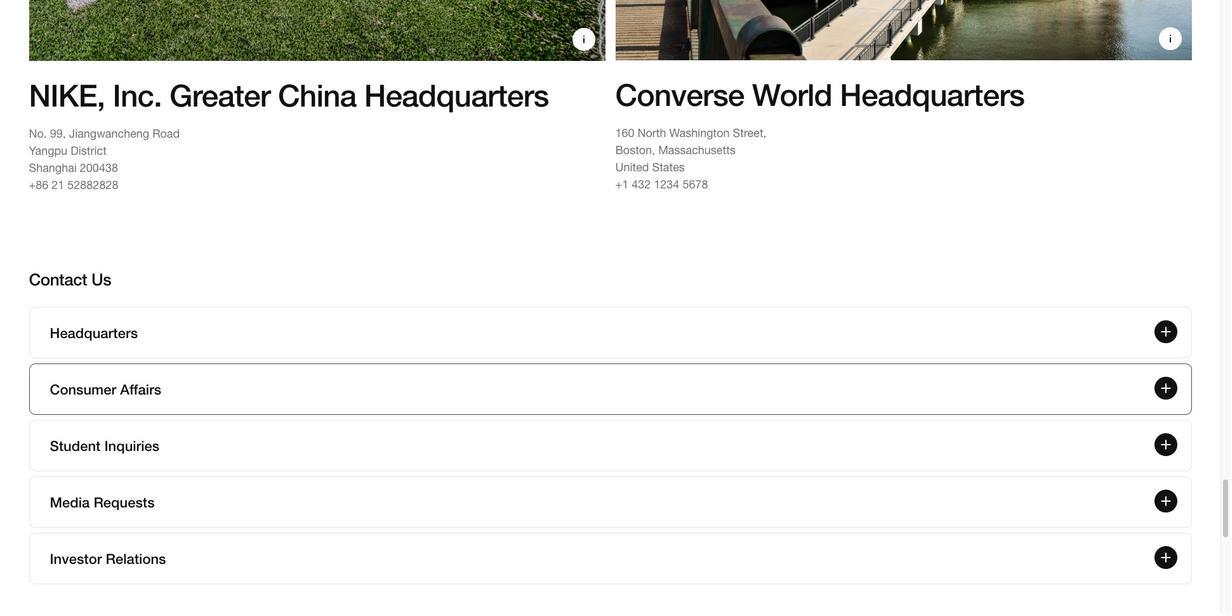 Task type: vqa. For each thing, say whether or not it's contained in the screenshot.
open accordion image
yes



Task type: describe. For each thing, give the bounding box(es) containing it.
student inquiries
[[50, 438, 160, 454]]

student inquiries button
[[30, 421, 1191, 471]]

affairs
[[120, 381, 161, 398]]

160 north washington street, boston, massachusetts united states +1 432 1234 5678
[[615, 126, 767, 191]]

nike, inc. greater china headquarters
[[29, 77, 549, 113]]

no. 99, jiangwancheng road yangpu district shanghai 200438 +86 21 52882828
[[29, 127, 180, 192]]

media requests
[[50, 494, 155, 511]]

us
[[91, 270, 111, 290]]

world
[[752, 76, 832, 113]]

inc.
[[113, 77, 162, 113]]

media requests button
[[30, 478, 1191, 528]]

washington
[[669, 126, 730, 140]]

investor relations
[[50, 551, 166, 567]]

united
[[615, 161, 649, 174]]

contact
[[29, 270, 87, 290]]

1234
[[654, 178, 680, 191]]

student
[[50, 438, 101, 454]]

99,
[[50, 127, 66, 140]]

headquarters inside the headquarters dropdown button
[[50, 325, 138, 341]]

nike 2022 company hqs converse 001 image
[[615, 0, 1192, 60]]

1 horizontal spatial headquarters
[[364, 77, 549, 113]]

open accordion image for nike, inc. greater china headquarters
[[576, 32, 591, 47]]

investor
[[50, 551, 102, 567]]

massachusetts
[[658, 143, 736, 157]]

nike,
[[29, 77, 105, 113]]

converse world headquarters
[[615, 76, 1025, 113]]

nike 2022 company hqs gchq 001 image
[[29, 0, 605, 61]]

states
[[652, 161, 685, 174]]

street,
[[733, 126, 767, 140]]

consumer affairs
[[50, 381, 161, 398]]

432
[[632, 178, 651, 191]]

greater
[[170, 77, 270, 113]]

consumer
[[50, 381, 116, 398]]

converse
[[615, 76, 744, 113]]

jiangwancheng
[[69, 127, 149, 140]]



Task type: locate. For each thing, give the bounding box(es) containing it.
no.
[[29, 127, 47, 140]]

requests
[[94, 494, 155, 511]]

+86
[[29, 179, 48, 192]]

china
[[278, 77, 356, 113]]

road
[[152, 127, 180, 140]]

headquarters button
[[30, 308, 1191, 358]]

0 horizontal spatial open accordion image
[[576, 32, 591, 47]]

investor relations button
[[30, 534, 1191, 584]]

yangpu
[[29, 144, 67, 158]]

relations
[[106, 551, 166, 567]]

200438
[[80, 161, 118, 175]]

52882828
[[68, 179, 118, 192]]

shanghai
[[29, 161, 77, 175]]

district
[[71, 144, 107, 158]]

media
[[50, 494, 90, 511]]

21
[[52, 179, 64, 192]]

160
[[615, 126, 635, 140]]

+1
[[615, 178, 629, 191]]

contact us
[[29, 270, 111, 290]]

open accordion image for converse world headquarters
[[1163, 31, 1178, 46]]

0 horizontal spatial headquarters
[[50, 325, 138, 341]]

inquiries
[[104, 438, 160, 454]]

headquarters
[[840, 76, 1025, 113], [364, 77, 549, 113], [50, 325, 138, 341]]

1 horizontal spatial open accordion image
[[1163, 31, 1178, 46]]

open accordion image
[[1163, 31, 1178, 46], [576, 32, 591, 47]]

boston,
[[615, 143, 655, 157]]

north
[[638, 126, 666, 140]]

consumer affairs button
[[30, 365, 1191, 415]]

2 horizontal spatial headquarters
[[840, 76, 1025, 113]]

5678
[[683, 178, 708, 191]]



